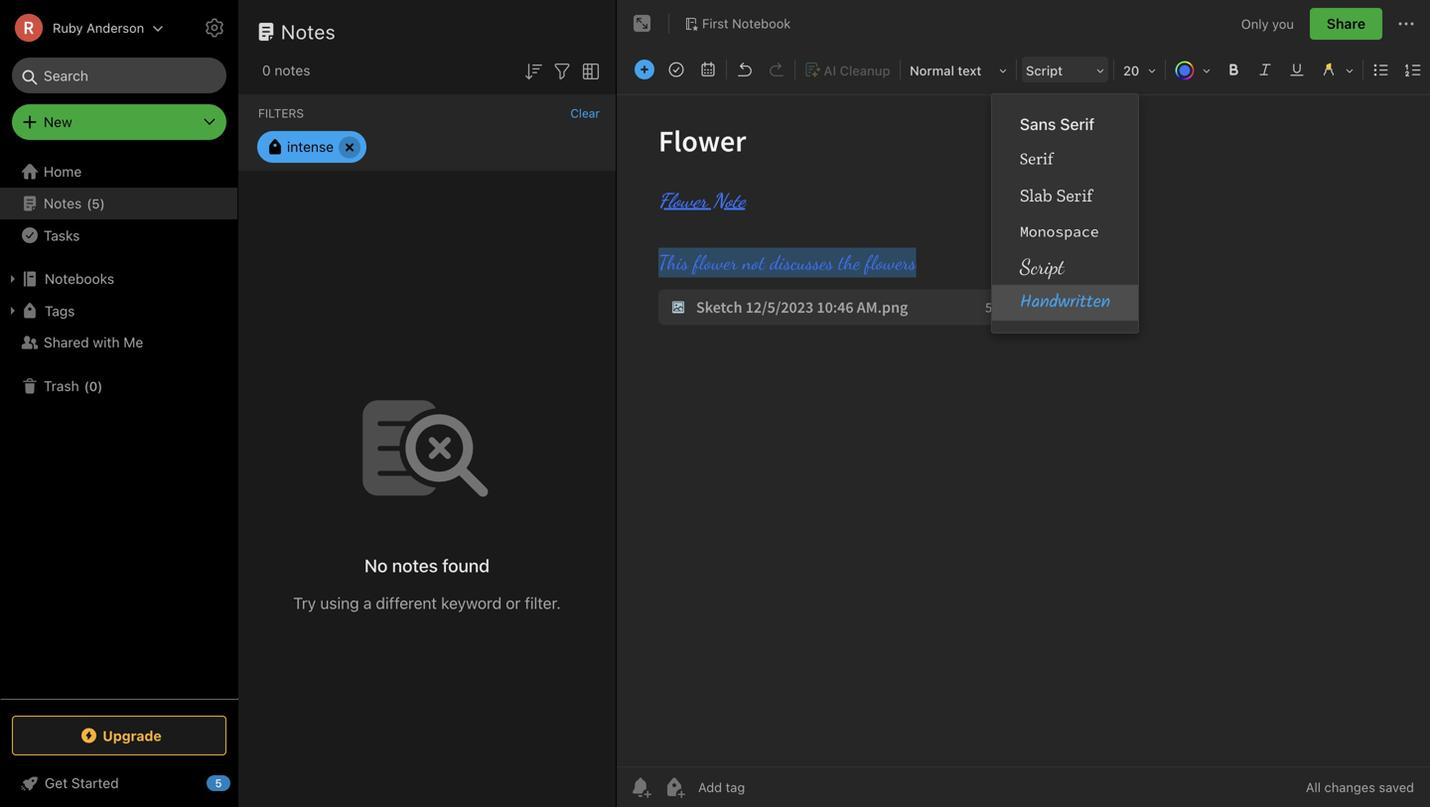 Task type: locate. For each thing, give the bounding box(es) containing it.
try
[[293, 594, 316, 613]]

share button
[[1311, 8, 1383, 40]]

0 vertical spatial notes
[[281, 20, 336, 43]]

1 vertical spatial (
[[84, 379, 89, 394]]

serif up serif link
[[1061, 115, 1095, 134]]

1 vertical spatial notes
[[392, 555, 438, 577]]

numbered list image
[[1400, 56, 1428, 83]]

notebooks
[[45, 271, 114, 287]]

serif up slab
[[1021, 150, 1054, 170]]

Sort options field
[[522, 58, 546, 83]]

0 horizontal spatial notes
[[275, 62, 310, 79]]

anderson
[[87, 20, 144, 35]]

( right trash
[[84, 379, 89, 394]]

1 vertical spatial )
[[98, 379, 103, 394]]

add filters image
[[551, 59, 574, 83]]

get
[[45, 776, 68, 792]]

script inside 'script handwritten'
[[1021, 254, 1065, 280]]

0 horizontal spatial notes
[[44, 195, 82, 212]]

notes for notes
[[281, 20, 336, 43]]

script for script
[[1027, 63, 1063, 78]]

None search field
[[26, 58, 213, 93]]

first
[[703, 16, 729, 31]]

clear
[[571, 106, 600, 120]]

Heading level field
[[903, 56, 1015, 84]]

started
[[71, 776, 119, 792]]

0 vertical spatial notes
[[275, 62, 310, 79]]

Font color field
[[1169, 56, 1218, 84]]

0 up filters
[[262, 62, 271, 79]]

notes ( 5 )
[[44, 195, 105, 212]]

0 horizontal spatial 0
[[89, 379, 98, 394]]

Account field
[[0, 8, 164, 48]]

Highlight field
[[1314, 56, 1361, 84]]

Note Editor text field
[[617, 95, 1431, 767]]

More actions field
[[1395, 8, 1419, 40]]

share
[[1328, 15, 1366, 32]]

(
[[87, 196, 92, 211], [84, 379, 89, 394]]

Insert field
[[630, 56, 660, 83]]

0 vertical spatial (
[[87, 196, 92, 211]]

handwritten menu item
[[993, 285, 1139, 321]]

with
[[93, 334, 120, 351]]

shared with me link
[[0, 327, 238, 359]]

monospace
[[1021, 222, 1100, 241]]

1 vertical spatial notes
[[44, 195, 82, 212]]

Search text field
[[26, 58, 213, 93]]

notes down home
[[44, 195, 82, 212]]

trash
[[44, 378, 79, 395]]

notes
[[275, 62, 310, 79], [392, 555, 438, 577]]

1 vertical spatial 5
[[215, 778, 222, 791]]

5
[[92, 196, 100, 211], [215, 778, 222, 791]]

20
[[1124, 63, 1140, 78]]

( inside trash ( 0 )
[[84, 379, 89, 394]]

0 vertical spatial 5
[[92, 196, 100, 211]]

script up sans
[[1027, 63, 1063, 78]]

handwritten link
[[993, 285, 1139, 321]]

1 horizontal spatial notes
[[392, 555, 438, 577]]

new
[[44, 114, 72, 130]]

)
[[100, 196, 105, 211], [98, 379, 103, 394]]

serif for sans serif
[[1061, 115, 1095, 134]]

script
[[1027, 63, 1063, 78], [1021, 254, 1065, 280]]

script link
[[993, 249, 1139, 285]]

more actions image
[[1395, 12, 1419, 36]]

notes for 0
[[275, 62, 310, 79]]

0 vertical spatial serif
[[1061, 115, 1095, 134]]

intense
[[287, 139, 334, 155]]

1 vertical spatial serif
[[1021, 150, 1054, 170]]

View options field
[[574, 58, 603, 83]]

tags button
[[0, 295, 238, 327]]

( down "home" link
[[87, 196, 92, 211]]

all
[[1307, 781, 1322, 795]]

first notebook button
[[678, 10, 798, 38]]

5 down "home" link
[[92, 196, 100, 211]]

0 horizontal spatial 5
[[92, 196, 100, 211]]

tree
[[0, 156, 238, 699]]

) for trash
[[98, 379, 103, 394]]

script down monospace
[[1021, 254, 1065, 280]]

notes up 0 notes
[[281, 20, 336, 43]]

Font size field
[[1117, 56, 1164, 84]]

found
[[443, 555, 490, 577]]

add a reminder image
[[629, 776, 653, 800]]

Font family field
[[1020, 56, 1112, 84]]

Add tag field
[[697, 780, 846, 796]]

me
[[124, 334, 143, 351]]

notes for notes ( 5 )
[[44, 195, 82, 212]]

script handwritten
[[1021, 254, 1111, 317]]

or
[[506, 594, 521, 613]]

notes inside tree
[[44, 195, 82, 212]]

Help and Learning task checklist field
[[0, 768, 238, 800]]

notes up different
[[392, 555, 438, 577]]

bulleted list image
[[1368, 56, 1396, 83]]

calendar event image
[[695, 56, 722, 83]]

0 vertical spatial script
[[1027, 63, 1063, 78]]

) inside notes ( 5 )
[[100, 196, 105, 211]]

1 vertical spatial 0
[[89, 379, 98, 394]]

0 vertical spatial )
[[100, 196, 105, 211]]

different
[[376, 594, 437, 613]]

intense button
[[257, 131, 367, 163]]

) down "home" link
[[100, 196, 105, 211]]

1 vertical spatial script
[[1021, 254, 1065, 280]]

script inside 'field'
[[1027, 63, 1063, 78]]

0
[[262, 62, 271, 79], [89, 379, 98, 394]]

serif down serif link
[[1057, 185, 1093, 206]]

notes
[[281, 20, 336, 43], [44, 195, 82, 212]]

slab serif
[[1021, 185, 1093, 206]]

no
[[365, 555, 388, 577]]

) inside trash ( 0 )
[[98, 379, 103, 394]]

5 left click to collapse image at bottom left
[[215, 778, 222, 791]]

serif
[[1061, 115, 1095, 134], [1021, 150, 1054, 170], [1057, 185, 1093, 206]]

) right trash
[[98, 379, 103, 394]]

notes for no
[[392, 555, 438, 577]]

1 horizontal spatial 0
[[262, 62, 271, 79]]

shared with me
[[44, 334, 143, 351]]

1 horizontal spatial 5
[[215, 778, 222, 791]]

serif inside 'link'
[[1057, 185, 1093, 206]]

expand notebooks image
[[5, 271, 21, 287]]

( inside notes ( 5 )
[[87, 196, 92, 211]]

notes up filters
[[275, 62, 310, 79]]

0 right trash
[[89, 379, 98, 394]]

1 horizontal spatial notes
[[281, 20, 336, 43]]

2 vertical spatial serif
[[1057, 185, 1093, 206]]

first notebook
[[703, 16, 791, 31]]

bold image
[[1220, 56, 1248, 83]]



Task type: describe. For each thing, give the bounding box(es) containing it.
tasks
[[44, 227, 80, 244]]

( for notes
[[87, 196, 92, 211]]

handwritten
[[1021, 289, 1111, 317]]

saved
[[1380, 781, 1415, 795]]

shared
[[44, 334, 89, 351]]

sans serif
[[1021, 115, 1095, 134]]

italic image
[[1252, 56, 1280, 83]]

filters
[[258, 106, 304, 120]]

tree containing home
[[0, 156, 238, 699]]

Add filters field
[[551, 58, 574, 83]]

ruby
[[53, 20, 83, 35]]

home
[[44, 163, 82, 180]]

expand tags image
[[5, 303, 21, 319]]

serif for slab serif
[[1057, 185, 1093, 206]]

slab serif link
[[993, 178, 1139, 214]]

new button
[[12, 104, 227, 140]]

tasks button
[[0, 220, 238, 251]]

0 vertical spatial 0
[[262, 62, 271, 79]]

task image
[[663, 56, 691, 83]]

expand note image
[[631, 12, 655, 36]]

upgrade
[[103, 728, 162, 745]]

only you
[[1242, 16, 1295, 31]]

script for script handwritten
[[1021, 254, 1065, 280]]

undo image
[[731, 56, 759, 83]]

notebooks link
[[0, 263, 238, 295]]

0 notes
[[262, 62, 310, 79]]

sans serif link
[[993, 106, 1139, 142]]

0 inside trash ( 0 )
[[89, 379, 98, 394]]

click to collapse image
[[231, 771, 246, 795]]

text
[[958, 63, 982, 78]]

dropdown list menu
[[993, 106, 1139, 321]]

all changes saved
[[1307, 781, 1415, 795]]

serif link
[[993, 142, 1139, 178]]

clear button
[[571, 106, 600, 120]]

normal
[[910, 63, 955, 78]]

try using a different keyword or filter.
[[293, 594, 561, 613]]

normal text
[[910, 63, 982, 78]]

upgrade button
[[12, 716, 227, 756]]

ruby anderson
[[53, 20, 144, 35]]

sans
[[1021, 115, 1057, 134]]

notebook
[[733, 16, 791, 31]]

using
[[320, 594, 359, 613]]

only
[[1242, 16, 1270, 31]]

underline image
[[1284, 56, 1312, 83]]

monospace link
[[993, 214, 1139, 249]]

filter.
[[525, 594, 561, 613]]

a
[[363, 594, 372, 613]]

note window element
[[617, 0, 1431, 808]]

home link
[[0, 156, 238, 188]]

5 inside help and learning task checklist "field"
[[215, 778, 222, 791]]

get started
[[45, 776, 119, 792]]

you
[[1273, 16, 1295, 31]]

( for trash
[[84, 379, 89, 394]]

settings image
[[203, 16, 227, 40]]

) for notes
[[100, 196, 105, 211]]

add tag image
[[663, 776, 687, 800]]

changes
[[1325, 781, 1376, 795]]

no notes found
[[365, 555, 490, 577]]

5 inside notes ( 5 )
[[92, 196, 100, 211]]

slab
[[1021, 185, 1053, 206]]

tags
[[45, 303, 75, 319]]

keyword
[[441, 594, 502, 613]]

trash ( 0 )
[[44, 378, 103, 395]]



Task type: vqa. For each thing, say whether or not it's contained in the screenshot.
CLICK THE ...
no



